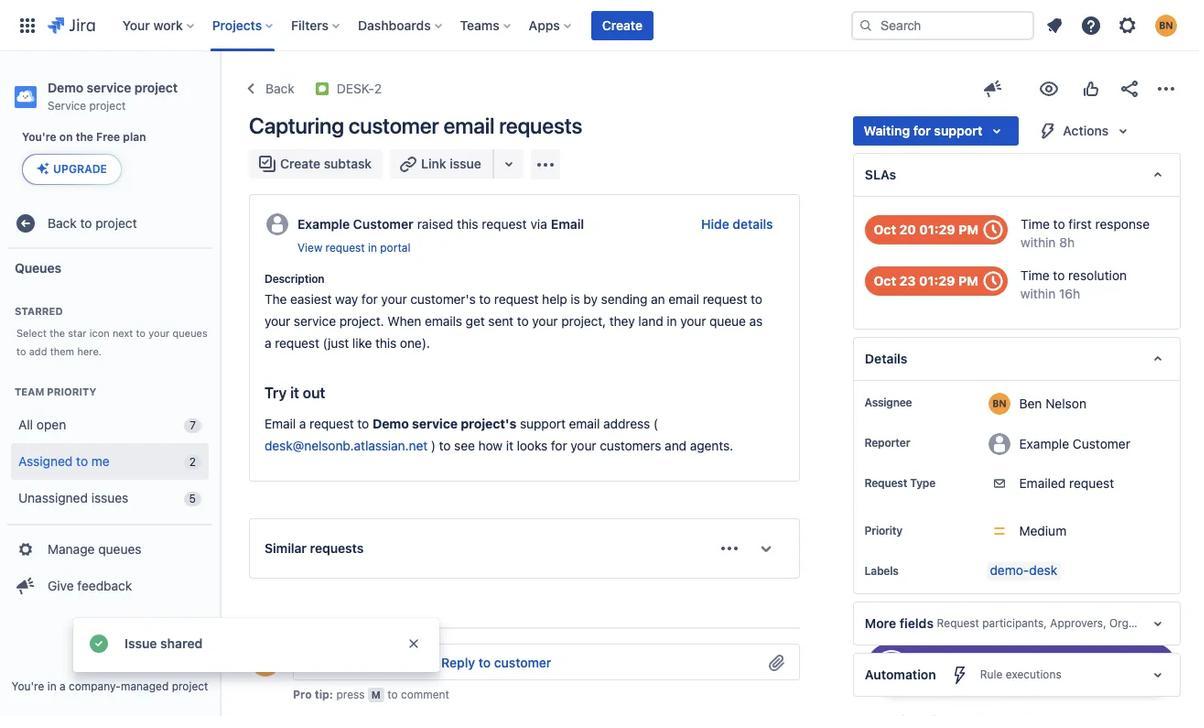 Task type: vqa. For each thing, say whether or not it's contained in the screenshot.
Add app Image
yes



Task type: describe. For each thing, give the bounding box(es) containing it.
emails
[[425, 313, 462, 329]]

give feedback
[[48, 578, 132, 593]]

history
[[419, 644, 463, 659]]

manage
[[48, 541, 95, 556]]

service inside demo service project service project
[[87, 80, 131, 95]]

back to project
[[48, 215, 137, 230]]

managed
[[121, 680, 169, 693]]

issue
[[125, 636, 157, 651]]

time for time to first response within 8h
[[1021, 216, 1050, 232]]

request left via
[[482, 216, 527, 232]]

hide details button
[[691, 210, 784, 239]]

1 horizontal spatial this
[[457, 216, 479, 232]]

here.
[[77, 345, 102, 357]]

as
[[750, 313, 763, 329]]

view request in portal
[[298, 241, 411, 255]]

manage queues
[[48, 541, 142, 556]]

log
[[516, 644, 535, 659]]

oct for oct 20 01:29 pm
[[874, 222, 897, 237]]

support inside dropdown button
[[935, 123, 983, 138]]

share image
[[1119, 78, 1141, 100]]

executions
[[1006, 668, 1062, 681]]

work log
[[482, 644, 535, 659]]

to inside team priority group
[[76, 453, 88, 469]]

demo-
[[990, 562, 1030, 578]]

shared
[[160, 636, 203, 651]]

your up the when
[[381, 291, 407, 307]]

queues
[[15, 260, 61, 275]]

land
[[639, 313, 664, 329]]

5
[[189, 492, 196, 506]]

see
[[454, 438, 475, 453]]

support inside the email a request to demo service project's support email address ( desk@nelsonb.atlassian.net ) to see how it looks for your customers and agents.
[[520, 416, 566, 431]]

customer inside demo basics pretend to be a customer
[[1015, 668, 1071, 683]]

hide details
[[702, 216, 773, 232]]

me
[[91, 453, 110, 469]]

2 vertical spatial pm
[[565, 689, 584, 705]]

give
[[48, 578, 74, 593]]

time for time to resolution within 16h
[[1021, 267, 1050, 283]]

0 horizontal spatial customer
[[349, 113, 439, 138]]

october 19, 2023 at 1:29 pm
[[414, 689, 584, 705]]

reply
[[442, 655, 475, 671]]

projects button
[[207, 11, 280, 40]]

add attachment image
[[766, 652, 788, 674]]

out
[[303, 385, 325, 401]]

show image
[[751, 534, 781, 563]]

portal
[[380, 241, 411, 255]]

queues inside button
[[98, 541, 142, 556]]

example customer raised this request via email
[[298, 216, 584, 232]]

october
[[414, 689, 463, 705]]

type
[[910, 476, 936, 490]]

demo for demo basics
[[921, 652, 953, 666]]

example for example customer
[[1020, 436, 1070, 451]]

team priority
[[15, 386, 96, 397]]

back link
[[238, 74, 300, 103]]

oct 20 01:29 pm
[[874, 222, 979, 237]]

details element
[[853, 337, 1181, 381]]

the inside select the star icon next to your queues to add them here.
[[50, 327, 65, 339]]

your
[[122, 17, 150, 33]]

select the star icon next to your queues to add them here.
[[16, 327, 208, 357]]

issue
[[450, 156, 481, 171]]

your profile and settings image
[[1156, 14, 1178, 36]]

you're for you're in a company-managed project
[[11, 680, 44, 693]]

request inside the email a request to demo service project's support email address ( desk@nelsonb.atlassian.net ) to see how it looks for your customers and agents.
[[310, 416, 354, 431]]

your inside select the star icon next to your queues to add them here.
[[149, 327, 170, 339]]

queue
[[710, 313, 746, 329]]

emailed
[[1020, 475, 1066, 491]]

how
[[479, 438, 503, 453]]

request up sent
[[494, 291, 539, 307]]

16h
[[1060, 286, 1081, 301]]

1 horizontal spatial 2
[[374, 81, 382, 96]]

demo service project service project
[[48, 80, 178, 113]]

pm for oct 20 01:29 pm
[[959, 222, 979, 237]]

link
[[421, 156, 447, 171]]

activity
[[249, 618, 296, 634]]

labels
[[865, 564, 899, 578]]

ben
[[1020, 395, 1043, 411]]

project down "upgrade" on the top left
[[96, 215, 137, 230]]

close image
[[1145, 661, 1159, 676]]

try it out
[[265, 385, 325, 401]]

0 vertical spatial requests
[[499, 113, 583, 138]]

request right view
[[326, 241, 365, 255]]

project up free
[[89, 99, 126, 113]]

add internal note button
[[294, 649, 420, 678]]

email inside the easiest way for your customer's to request help is by sending an email request to your service project. when emails get sent to your project, they land in your queue as a request (just like this one).
[[669, 291, 700, 307]]

sent
[[488, 313, 514, 329]]

add app image
[[535, 153, 557, 175]]

1 horizontal spatial the
[[76, 130, 93, 144]]

Search field
[[852, 11, 1035, 40]]

the easiest way for your customer's to request help is by sending an email request to your service project. when emails get sent to your project, they land in your queue as a request (just like this one).
[[265, 291, 767, 351]]

primary element
[[11, 0, 852, 51]]

hide
[[702, 216, 730, 232]]

them
[[50, 345, 74, 357]]

1 horizontal spatial in
[[368, 241, 377, 255]]

for inside the easiest way for your customer's to request help is by sending an email request to your service project. when emails get sent to your project, they land in your queue as a request (just like this one).
[[362, 291, 378, 307]]

banner containing your work
[[0, 0, 1200, 51]]

at
[[521, 689, 533, 705]]

address
[[604, 416, 650, 431]]

work log button
[[476, 641, 541, 663]]

link web pages and more image
[[498, 153, 520, 175]]

1:29
[[536, 689, 561, 705]]

star
[[68, 327, 87, 339]]

vote options: no one has voted for this issue yet. image
[[1081, 78, 1103, 100]]

starred
[[15, 305, 63, 317]]

note
[[382, 655, 409, 671]]

project up plan in the left of the page
[[134, 80, 178, 95]]

priority inside group
[[47, 386, 96, 397]]

your inside the email a request to demo service project's support email address ( desk@nelsonb.atlassian.net ) to see how it looks for your customers and agents.
[[571, 438, 597, 453]]

01:29 for 20
[[920, 222, 956, 237]]

details
[[865, 351, 908, 366]]

1 vertical spatial requests
[[310, 540, 364, 556]]

email a request to demo service project's support email address ( desk@nelsonb.atlassian.net ) to see how it looks for your customers and agents.
[[265, 416, 734, 453]]

profile image of ben nelson image
[[251, 648, 280, 677]]

a inside demo basics pretend to be a customer
[[1005, 668, 1012, 683]]

service
[[48, 99, 86, 113]]

comment
[[401, 688, 450, 702]]

unassigned
[[18, 490, 88, 505]]

they
[[610, 313, 635, 329]]

to inside time to first response within 8h
[[1054, 216, 1066, 232]]

teams button
[[455, 11, 518, 40]]

like
[[353, 335, 372, 351]]

basics
[[956, 652, 990, 666]]

give feedback button
[[7, 568, 212, 604]]

dashboards button
[[353, 11, 449, 40]]

back for back
[[266, 81, 295, 96]]

assignee
[[865, 396, 913, 409]]

to inside button
[[479, 655, 491, 671]]

back for back to project
[[48, 215, 77, 230]]

filters
[[291, 17, 329, 33]]

a inside the easiest way for your customer's to request help is by sending an email request to your service project. when emails get sent to your project, they land in your queue as a request (just like this one).
[[265, 335, 272, 351]]

oct for oct 23 01:29 pm
[[874, 273, 897, 289]]

customer for example customer raised this request via email
[[353, 216, 414, 232]]

appswitcher icon image
[[16, 14, 38, 36]]

team priority group
[[7, 366, 212, 524]]

tip:
[[315, 688, 333, 702]]

first inside time to first response within 8h
[[1069, 216, 1092, 232]]

group containing manage queues
[[7, 524, 212, 610]]

more fields element
[[853, 602, 1181, 646]]

slas
[[865, 167, 896, 182]]

in inside the easiest way for your customer's to request help is by sending an email request to your service project. when emails get sent to your project, they land in your queue as a request (just like this one).
[[667, 313, 677, 329]]

actions image
[[1156, 78, 1178, 100]]

actions button
[[1027, 116, 1146, 146]]



Task type: locate. For each thing, give the bounding box(es) containing it.
1 vertical spatial email
[[265, 416, 296, 431]]

customer inside button
[[494, 655, 552, 671]]

a inside the email a request to demo service project's support email address ( desk@nelsonb.atlassian.net ) to see how it looks for your customers and agents.
[[299, 416, 306, 431]]

service request image
[[315, 82, 329, 96]]

0 vertical spatial support
[[935, 123, 983, 138]]

1 vertical spatial 01:29
[[920, 273, 956, 289]]

project's
[[461, 416, 517, 431]]

this right raised
[[457, 216, 479, 232]]

2 horizontal spatial email
[[669, 291, 700, 307]]

and
[[665, 438, 687, 453]]

email right an
[[669, 291, 700, 307]]

emailed request
[[1020, 475, 1115, 491]]

slas element
[[853, 153, 1181, 197]]

your work button
[[117, 11, 201, 40]]

within inside time to resolution within 16h
[[1021, 286, 1056, 301]]

your left the queue
[[681, 313, 707, 329]]

you're left on
[[22, 130, 56, 144]]

clockicon image left within 16h button
[[979, 267, 1008, 296]]

1 vertical spatial support
[[520, 416, 566, 431]]

a down try it out in the left bottom of the page
[[299, 416, 306, 431]]

1 vertical spatial clockicon image
[[979, 267, 1008, 296]]

the right on
[[76, 130, 93, 144]]

0 vertical spatial 2
[[374, 81, 382, 96]]

0 horizontal spatial service
[[87, 80, 131, 95]]

2 vertical spatial email
[[569, 416, 600, 431]]

example
[[298, 216, 350, 232], [1020, 436, 1070, 451]]

queues inside select the star icon next to your queues to add them here.
[[173, 327, 208, 339]]

work
[[482, 644, 513, 659]]

customer up portal
[[353, 216, 414, 232]]

1 horizontal spatial email
[[569, 416, 600, 431]]

1 vertical spatial email
[[669, 291, 700, 307]]

1 horizontal spatial example
[[1020, 436, 1070, 451]]

is
[[571, 291, 580, 307]]

icon
[[89, 327, 110, 339]]

in right 'land'
[[667, 313, 677, 329]]

settings image
[[1117, 14, 1139, 36]]

by
[[584, 291, 598, 307]]

1 vertical spatial first
[[746, 644, 771, 659]]

email inside the email a request to demo service project's support email address ( desk@nelsonb.atlassian.net ) to see how it looks for your customers and agents.
[[265, 416, 296, 431]]

issue shared
[[125, 636, 203, 651]]

1 vertical spatial this
[[375, 335, 397, 351]]

create inside the primary element
[[602, 17, 643, 33]]

looks
[[517, 438, 548, 453]]

0 vertical spatial within
[[1021, 234, 1056, 250]]

similar requests
[[265, 540, 364, 556]]

0 vertical spatial email
[[444, 113, 495, 138]]

project down shared
[[172, 680, 208, 693]]

2 oct from the top
[[874, 273, 897, 289]]

2 01:29 from the top
[[920, 273, 956, 289]]

view
[[298, 241, 323, 255]]

success image
[[88, 633, 110, 655]]

0 vertical spatial demo
[[48, 80, 83, 95]]

0 horizontal spatial demo
[[48, 80, 83, 95]]

capturing
[[249, 113, 344, 138]]

pro tip: press m to comment
[[293, 688, 450, 702]]

1 vertical spatial demo
[[373, 416, 409, 431]]

back up capturing
[[266, 81, 295, 96]]

1 vertical spatial 2
[[189, 455, 196, 469]]

your right next at the top of page
[[149, 327, 170, 339]]

help
[[542, 291, 567, 307]]

desk@nelsonb.atlassian.net link
[[265, 438, 428, 453]]

for right looks
[[551, 438, 567, 453]]

service inside the email a request to demo service project's support email address ( desk@nelsonb.atlassian.net ) to see how it looks for your customers and agents.
[[412, 416, 458, 431]]

demo up pretend
[[921, 652, 953, 666]]

request up the queue
[[703, 291, 748, 307]]

23
[[900, 273, 916, 289]]

0 vertical spatial it
[[290, 385, 299, 401]]

create down capturing
[[280, 156, 321, 171]]

20
[[900, 222, 917, 237]]

watch options: you are not watching this issue, 0 people watching image
[[1039, 78, 1061, 100]]

your down the "help"
[[532, 313, 558, 329]]

queues up give feedback button
[[98, 541, 142, 556]]

first
[[1069, 216, 1092, 232], [746, 644, 771, 659]]

add
[[29, 345, 47, 357]]

0 horizontal spatial the
[[50, 327, 65, 339]]

clockicon image left the within 8h button
[[979, 215, 1008, 245]]

1 vertical spatial you're
[[11, 680, 44, 693]]

example for example customer raised this request via email
[[298, 216, 350, 232]]

more fields
[[865, 616, 934, 631]]

example up view
[[298, 216, 350, 232]]

a down the
[[265, 335, 272, 351]]

next
[[113, 327, 133, 339]]

request down example customer
[[1070, 475, 1115, 491]]

create right apps dropdown button
[[602, 17, 643, 33]]

demo up service
[[48, 80, 83, 95]]

email left address
[[569, 416, 600, 431]]

0 vertical spatial create
[[602, 17, 643, 33]]

requests up 'add app' icon
[[499, 113, 583, 138]]

01:29 for 23
[[920, 273, 956, 289]]

customer up emailed request
[[1073, 436, 1131, 451]]

assigned to me
[[18, 453, 110, 469]]

approvals
[[554, 644, 614, 659]]

0 vertical spatial 01:29
[[920, 222, 956, 237]]

for right waiting
[[914, 123, 931, 138]]

agents.
[[690, 438, 734, 453]]

within inside time to first response within 8h
[[1021, 234, 1056, 250]]

demo inside demo service project service project
[[48, 80, 83, 95]]

0 vertical spatial priority
[[47, 386, 96, 397]]

1 vertical spatial service
[[294, 313, 336, 329]]

0 horizontal spatial support
[[520, 416, 566, 431]]

link issue
[[421, 156, 481, 171]]

newest first image
[[774, 645, 789, 659]]

0 horizontal spatial 2
[[189, 455, 196, 469]]

teams
[[460, 17, 500, 33]]

0 vertical spatial for
[[914, 123, 931, 138]]

menu bar containing history
[[293, 641, 623, 663]]

service up free
[[87, 80, 131, 95]]

menu bar
[[293, 641, 623, 663]]

1 vertical spatial queues
[[98, 541, 142, 556]]

1 vertical spatial priority
[[865, 524, 903, 538]]

0 horizontal spatial in
[[47, 680, 56, 693]]

in left portal
[[368, 241, 377, 255]]

priority left priority pin to top. only you can see pinned fields. image
[[865, 524, 903, 538]]

your down the
[[265, 313, 291, 329]]

search image
[[859, 18, 874, 33]]

create subtask button
[[249, 149, 383, 179]]

request up desk@nelsonb.atlassian.net link
[[310, 416, 354, 431]]

1 vertical spatial time
[[1021, 267, 1050, 283]]

for right way
[[362, 291, 378, 307]]

1 oct from the top
[[874, 222, 897, 237]]

pm right 23
[[959, 273, 979, 289]]

filters button
[[286, 11, 347, 40]]

1 horizontal spatial customer
[[494, 655, 552, 671]]

0 horizontal spatial email
[[444, 113, 495, 138]]

upgrade button
[[23, 155, 121, 184]]

1 vertical spatial within
[[1021, 286, 1056, 301]]

similar
[[265, 540, 307, 556]]

0 horizontal spatial customer
[[353, 216, 414, 232]]

1 vertical spatial it
[[506, 438, 514, 453]]

0 vertical spatial clockicon image
[[979, 215, 1008, 245]]

internal
[[333, 655, 378, 671]]

2 horizontal spatial service
[[412, 416, 458, 431]]

0 horizontal spatial it
[[290, 385, 299, 401]]

banner
[[0, 0, 1200, 51]]

0 vertical spatial you're
[[22, 130, 56, 144]]

your left customers
[[571, 438, 597, 453]]

priority up open
[[47, 386, 96, 397]]

1 horizontal spatial requests
[[499, 113, 583, 138]]

queues right next at the top of page
[[173, 327, 208, 339]]

2
[[374, 81, 382, 96], [189, 455, 196, 469]]

clockicon image
[[979, 215, 1008, 245], [979, 267, 1008, 296]]

desk-
[[337, 81, 374, 96]]

pm for oct 23 01:29 pm
[[959, 273, 979, 289]]

0 horizontal spatial priority
[[47, 386, 96, 397]]

0 horizontal spatial first
[[746, 644, 771, 659]]

7
[[190, 419, 196, 432]]

project.
[[340, 313, 384, 329]]

0 vertical spatial email
[[551, 216, 584, 232]]

within left 8h
[[1021, 234, 1056, 250]]

clockicon image for oct 23 01:29 pm
[[979, 267, 1008, 296]]

demo inside the email a request to demo service project's support email address ( desk@nelsonb.atlassian.net ) to see how it looks for your customers and agents.
[[373, 416, 409, 431]]

service down easiest
[[294, 313, 336, 329]]

0 horizontal spatial example
[[298, 216, 350, 232]]

create for create
[[602, 17, 643, 33]]

back
[[266, 81, 295, 96], [48, 215, 77, 230]]

customer
[[349, 113, 439, 138], [494, 655, 552, 671], [1015, 668, 1071, 683]]

service inside the easiest way for your customer's to request help is by sending an email request to your service project. when emails get sent to your project, they land in your queue as a request (just like this one).
[[294, 313, 336, 329]]

1 horizontal spatial demo
[[373, 416, 409, 431]]

1 horizontal spatial it
[[506, 438, 514, 453]]

1 vertical spatial example
[[1020, 436, 1070, 451]]

pm right the 20
[[959, 222, 979, 237]]

1 vertical spatial for
[[362, 291, 378, 307]]

2 up 5
[[189, 455, 196, 469]]

service up )
[[412, 416, 458, 431]]

the
[[76, 130, 93, 144], [50, 327, 65, 339]]

for inside the email a request to demo service project's support email address ( desk@nelsonb.atlassian.net ) to see how it looks for your customers and agents.
[[551, 438, 567, 453]]

2 horizontal spatial in
[[667, 313, 677, 329]]

be
[[987, 668, 1002, 683]]

notifications image
[[1044, 14, 1066, 36]]

team
[[15, 386, 44, 397]]

time to first response within 8h
[[1021, 216, 1150, 250]]

sidebar navigation image
[[200, 73, 240, 110]]

time up the within 8h button
[[1021, 216, 1050, 232]]

clockicon image for oct 20 01:29 pm
[[979, 215, 1008, 245]]

2 inside team priority group
[[189, 455, 196, 469]]

0 vertical spatial time
[[1021, 216, 1050, 232]]

rule
[[980, 668, 1003, 681]]

copy link to issue image
[[378, 81, 393, 95]]

2 horizontal spatial for
[[914, 123, 931, 138]]

request
[[865, 476, 908, 490]]

issues
[[91, 490, 129, 505]]

requests right the similar
[[310, 540, 364, 556]]

starred group
[[7, 286, 212, 366]]

0 horizontal spatial for
[[362, 291, 378, 307]]

when
[[388, 313, 422, 329]]

0 vertical spatial this
[[457, 216, 479, 232]]

1 horizontal spatial for
[[551, 438, 567, 453]]

the up them
[[50, 327, 65, 339]]

first inside button
[[746, 644, 771, 659]]

demo up desk@nelsonb.atlassian.net link
[[373, 416, 409, 431]]

more
[[865, 616, 896, 631]]

for inside dropdown button
[[914, 123, 931, 138]]

request left the (just on the top of the page
[[275, 335, 320, 351]]

dismiss image
[[407, 637, 421, 651]]

2 vertical spatial in
[[47, 680, 56, 693]]

time up within 16h button
[[1021, 267, 1050, 283]]

add internal note
[[305, 655, 409, 671]]

oct left the 20
[[874, 222, 897, 237]]

automation element
[[853, 653, 1181, 697]]

0 vertical spatial example
[[298, 216, 350, 232]]

email up 'issue'
[[444, 113, 495, 138]]

1 horizontal spatial priority
[[865, 524, 903, 538]]

this inside the easiest way for your customer's to request help is by sending an email request to your service project. when emails get sent to your project, they land in your queue as a request (just like this one).
[[375, 335, 397, 351]]

sending
[[601, 291, 648, 307]]

feedback
[[77, 578, 132, 593]]

0 vertical spatial customer
[[353, 216, 414, 232]]

to inside time to resolution within 16h
[[1054, 267, 1065, 283]]

time inside time to resolution within 16h
[[1021, 267, 1050, 283]]

0 vertical spatial back
[[266, 81, 295, 96]]

plan
[[123, 130, 146, 144]]

get
[[466, 313, 485, 329]]

demo inside demo basics pretend to be a customer
[[921, 652, 953, 666]]

email inside the email a request to demo service project's support email address ( desk@nelsonb.atlassian.net ) to see how it looks for your customers and agents.
[[569, 416, 600, 431]]

this right 'like'
[[375, 335, 397, 351]]

2 horizontal spatial demo
[[921, 652, 953, 666]]

1 horizontal spatial first
[[1069, 216, 1092, 232]]

jira image
[[48, 14, 95, 36], [48, 14, 95, 36]]

1 horizontal spatial customer
[[1073, 436, 1131, 451]]

0 vertical spatial the
[[76, 130, 93, 144]]

this
[[457, 216, 479, 232], [375, 335, 397, 351]]

first up 8h
[[1069, 216, 1092, 232]]

email down the try
[[265, 416, 296, 431]]

waiting for support button
[[853, 116, 1020, 146]]

1 vertical spatial the
[[50, 327, 65, 339]]

way
[[335, 291, 358, 307]]

ben nelson
[[1020, 395, 1087, 411]]

0 vertical spatial oct
[[874, 222, 897, 237]]

it inside the email a request to demo service project's support email address ( desk@nelsonb.atlassian.net ) to see how it looks for your customers and agents.
[[506, 438, 514, 453]]

1 horizontal spatial service
[[294, 313, 336, 329]]

demo-desk link
[[987, 562, 1062, 581]]

apps button
[[524, 11, 579, 40]]

group
[[7, 524, 212, 610]]

01:29
[[920, 222, 956, 237], [920, 273, 956, 289]]

in left company-
[[47, 680, 56, 693]]

0 horizontal spatial back
[[48, 215, 77, 230]]

2 up capturing customer email requests
[[374, 81, 382, 96]]

2 horizontal spatial customer
[[1015, 668, 1071, 683]]

rule executions
[[980, 668, 1062, 681]]

back up queues
[[48, 215, 77, 230]]

dashboards
[[358, 17, 431, 33]]

desk-2 link
[[337, 78, 382, 100]]

details
[[733, 216, 773, 232]]

a right the be
[[1005, 668, 1012, 683]]

1 horizontal spatial email
[[551, 216, 584, 232]]

0 vertical spatial service
[[87, 80, 131, 95]]

example up emailed
[[1020, 436, 1070, 451]]

approvals button
[[548, 641, 620, 663]]

all
[[18, 416, 33, 432]]

give feedback image
[[983, 78, 1005, 100]]

priority pin to top. only you can see pinned fields. image
[[907, 524, 921, 539]]

1 vertical spatial in
[[667, 313, 677, 329]]

01:29 right the 20
[[920, 222, 956, 237]]

assignee pin to top. only you can see pinned fields. image
[[916, 396, 931, 410]]

subtask
[[324, 156, 372, 171]]

1 01:29 from the top
[[920, 222, 956, 237]]

within left the 16h
[[1021, 286, 1056, 301]]

pm right 1:29
[[565, 689, 584, 705]]

back inside back to project link
[[48, 215, 77, 230]]

1 horizontal spatial create
[[602, 17, 643, 33]]

time inside time to first response within 8h
[[1021, 216, 1050, 232]]

0 vertical spatial pm
[[959, 222, 979, 237]]

1 vertical spatial pm
[[959, 273, 979, 289]]

01:29 right 23
[[920, 273, 956, 289]]

it right how at the left of page
[[506, 438, 514, 453]]

1 vertical spatial customer
[[1073, 436, 1131, 451]]

0 horizontal spatial queues
[[98, 541, 142, 556]]

0 horizontal spatial requests
[[310, 540, 364, 556]]

it right the try
[[290, 385, 299, 401]]

reporter
[[865, 436, 911, 450]]

automation
[[865, 667, 936, 682]]

email
[[551, 216, 584, 232], [265, 416, 296, 431]]

1 vertical spatial back
[[48, 215, 77, 230]]

email right via
[[551, 216, 584, 232]]

0 vertical spatial in
[[368, 241, 377, 255]]

waiting for support
[[864, 123, 983, 138]]

support down give feedback "icon"
[[935, 123, 983, 138]]

labels pin to top. only you can see pinned fields. image
[[903, 564, 917, 579]]

2 vertical spatial demo
[[921, 652, 953, 666]]

customer for example customer
[[1073, 436, 1131, 451]]

press
[[336, 688, 365, 702]]

you're in a company-managed project
[[11, 680, 208, 693]]

1 horizontal spatial support
[[935, 123, 983, 138]]

create for create subtask
[[280, 156, 321, 171]]

a left company-
[[60, 680, 66, 693]]

help image
[[1081, 14, 1103, 36]]

0 vertical spatial first
[[1069, 216, 1092, 232]]

demo-desk
[[990, 562, 1058, 578]]

you're on the free plan
[[22, 130, 146, 144]]

you're for you're on the free plan
[[22, 130, 56, 144]]

oct left 23
[[874, 273, 897, 289]]

0 horizontal spatial email
[[265, 416, 296, 431]]

1 vertical spatial create
[[280, 156, 321, 171]]

queues
[[173, 327, 208, 339], [98, 541, 142, 556]]

support up looks
[[520, 416, 566, 431]]

0 vertical spatial queues
[[173, 327, 208, 339]]

pretend
[[921, 668, 968, 683]]

demo for demo service project
[[48, 80, 83, 95]]

first left newest first icon on the bottom of the page
[[746, 644, 771, 659]]

2 vertical spatial service
[[412, 416, 458, 431]]

1 horizontal spatial queues
[[173, 327, 208, 339]]

1 horizontal spatial back
[[266, 81, 295, 96]]

within 16h button
[[1021, 285, 1081, 303]]

back inside back link
[[266, 81, 295, 96]]

you're left company-
[[11, 680, 44, 693]]

0 horizontal spatial this
[[375, 335, 397, 351]]

0 horizontal spatial create
[[280, 156, 321, 171]]

on
[[59, 130, 73, 144]]

to inside demo basics pretend to be a customer
[[971, 668, 983, 683]]



